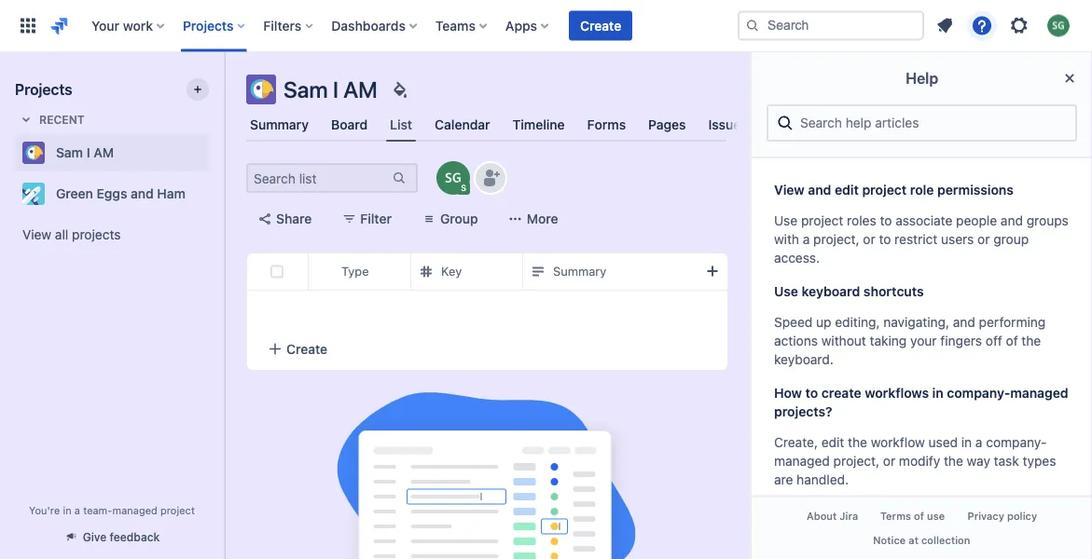 Task type: locate. For each thing, give the bounding box(es) containing it.
0 horizontal spatial sam i am
[[56, 145, 114, 160]]

view up with
[[774, 182, 805, 198]]

0 horizontal spatial sam
[[56, 145, 83, 160]]

filters
[[263, 18, 302, 33]]

1 horizontal spatial or
[[883, 454, 896, 469]]

2 vertical spatial project
[[160, 505, 195, 517]]

1 vertical spatial edit
[[822, 435, 844, 451]]

0 horizontal spatial projects
[[15, 81, 72, 98]]

jira image
[[49, 14, 71, 37]]

summary down more
[[553, 265, 606, 279]]

1 vertical spatial sam
[[56, 145, 83, 160]]

a inside use project roles to associate people and groups with a project, or to restrict users or group access.
[[803, 232, 810, 247]]

and left ham
[[131, 186, 154, 201]]

0 vertical spatial managed
[[1010, 386, 1069, 401]]

sam i am link
[[15, 134, 201, 172]]

edit up roles
[[835, 182, 859, 198]]

modify
[[899, 454, 940, 469]]

view all projects
[[22, 227, 121, 243]]

1 vertical spatial company-
[[986, 435, 1047, 451]]

1 vertical spatial project
[[801, 213, 844, 229]]

in right you're
[[63, 505, 72, 517]]

create button right apps popup button
[[569, 11, 633, 41]]

am up green eggs and ham link
[[93, 145, 114, 160]]

summary inside tab list
[[250, 117, 309, 132]]

notice at collection link
[[862, 529, 982, 552]]

a up the way
[[976, 435, 983, 451]]

Search field
[[738, 11, 924, 41]]

a left team- on the left bottom
[[74, 505, 80, 517]]

2 vertical spatial managed
[[112, 505, 157, 517]]

create button down the key
[[247, 328, 728, 370]]

1 horizontal spatial in
[[932, 386, 944, 401]]

1 vertical spatial in
[[962, 435, 972, 451]]

1 horizontal spatial view
[[774, 182, 805, 198]]

0 horizontal spatial create
[[286, 341, 328, 357]]

1 horizontal spatial summary
[[553, 265, 606, 279]]

your
[[91, 18, 119, 33]]

i up board
[[333, 76, 339, 103]]

1 vertical spatial of
[[914, 511, 925, 523]]

permissions
[[938, 182, 1014, 198]]

0 vertical spatial of
[[1006, 333, 1018, 349]]

list
[[390, 117, 412, 132]]

about jira button
[[796, 505, 870, 529]]

to left restrict at right top
[[879, 232, 891, 247]]

a right with
[[803, 232, 810, 247]]

project left roles
[[801, 213, 844, 229]]

0 horizontal spatial view
[[22, 227, 51, 243]]

task
[[994, 454, 1019, 469]]

used
[[929, 435, 958, 451]]

0 vertical spatial projects
[[183, 18, 234, 33]]

add to starred image
[[203, 142, 226, 164], [203, 183, 226, 205]]

create,
[[774, 435, 818, 451]]

primary element
[[11, 0, 738, 52]]

2 horizontal spatial managed
[[1010, 386, 1069, 401]]

sidebar navigation image
[[203, 75, 244, 112]]

Search help articles field
[[795, 106, 1068, 140]]

tab list
[[235, 108, 752, 142]]

use inside use project roles to associate people and groups with a project, or to restrict users or group access.
[[774, 213, 798, 229]]

terms of use
[[881, 511, 945, 523]]

use for use keyboard shortcuts
[[774, 284, 798, 299]]

0 vertical spatial view
[[774, 182, 805, 198]]

row
[[247, 253, 1092, 291]]

am
[[343, 76, 377, 103], [93, 145, 114, 160]]

1 vertical spatial add to starred image
[[203, 183, 226, 205]]

2 vertical spatial to
[[806, 386, 818, 401]]

1 horizontal spatial the
[[944, 454, 963, 469]]

recent
[[39, 113, 84, 126]]

and up fingers in the right bottom of the page
[[953, 315, 976, 330]]

managed up feedback
[[112, 505, 157, 517]]

0 horizontal spatial the
[[848, 435, 867, 451]]

help image
[[971, 14, 993, 37]]

0 vertical spatial project,
[[814, 232, 860, 247]]

type
[[341, 265, 369, 279]]

2 use from the top
[[774, 284, 798, 299]]

0 horizontal spatial am
[[93, 145, 114, 160]]

0 horizontal spatial i
[[86, 145, 90, 160]]

0 vertical spatial summary
[[250, 117, 309, 132]]

1 vertical spatial am
[[93, 145, 114, 160]]

in inside create, edit the workflow used in a company- managed project, or modify the way task types are handled.
[[962, 435, 972, 451]]

use up the speed
[[774, 284, 798, 299]]

i
[[333, 76, 339, 103], [86, 145, 90, 160]]

the left workflow
[[848, 435, 867, 451]]

button to open the fields dropdown. open the fields dropdown to add fields to list view or create a new field image
[[701, 260, 724, 283]]

projects up collapse recent projects image on the left top of page
[[15, 81, 72, 98]]

and
[[808, 182, 831, 198], [131, 186, 154, 201], [1001, 213, 1023, 229], [953, 315, 976, 330]]

0 vertical spatial a
[[803, 232, 810, 247]]

apps button
[[500, 11, 556, 41]]

add to starred image right ham
[[203, 183, 226, 205]]

create, edit the workflow used in a company- managed project, or modify the way task types are handled.
[[774, 435, 1056, 488]]

0 vertical spatial company-
[[947, 386, 1010, 401]]

to right roles
[[880, 213, 892, 229]]

1 horizontal spatial projects
[[183, 18, 234, 33]]

projects up create project icon
[[183, 18, 234, 33]]

to
[[880, 213, 892, 229], [879, 232, 891, 247], [806, 386, 818, 401]]

am up board
[[343, 76, 377, 103]]

managed down create,
[[774, 454, 830, 469]]

1 vertical spatial a
[[976, 435, 983, 451]]

company- down off
[[947, 386, 1010, 401]]

project
[[862, 182, 907, 198], [801, 213, 844, 229], [160, 505, 195, 517]]

managed up types
[[1010, 386, 1069, 401]]

add to starred image down sidebar navigation image
[[203, 142, 226, 164]]

view
[[774, 182, 805, 198], [22, 227, 51, 243]]

i up green
[[86, 145, 90, 160]]

give feedback
[[83, 531, 160, 544]]

2 horizontal spatial a
[[976, 435, 983, 451]]

the down used
[[944, 454, 963, 469]]

1 vertical spatial managed
[[774, 454, 830, 469]]

forms
[[587, 117, 626, 132]]

0 vertical spatial in
[[932, 386, 944, 401]]

2 horizontal spatial the
[[1022, 333, 1041, 349]]

your profile and settings image
[[1048, 14, 1070, 37]]

view for view and edit project role permissions
[[774, 182, 805, 198]]

collection
[[922, 534, 971, 546]]

1 vertical spatial view
[[22, 227, 51, 243]]

1 horizontal spatial create
[[580, 18, 621, 33]]

create button
[[569, 11, 633, 41], [247, 328, 728, 370]]

a
[[803, 232, 810, 247], [976, 435, 983, 451], [74, 505, 80, 517]]

use up with
[[774, 213, 798, 229]]

2 vertical spatial in
[[63, 505, 72, 517]]

managed inside how to create workflows in company-managed projects?
[[1010, 386, 1069, 401]]

0 vertical spatial project
[[862, 182, 907, 198]]

edit right create,
[[822, 435, 844, 451]]

project, down roles
[[814, 232, 860, 247]]

your work button
[[86, 11, 172, 41]]

terms of use link
[[870, 505, 956, 529]]

keyboard.
[[774, 352, 834, 367]]

0 horizontal spatial of
[[914, 511, 925, 523]]

company-
[[947, 386, 1010, 401], [986, 435, 1047, 451]]

0 vertical spatial add to starred image
[[203, 142, 226, 164]]

1 vertical spatial i
[[86, 145, 90, 160]]

0 vertical spatial sam i am
[[284, 76, 377, 103]]

help
[[906, 69, 938, 87]]

company- up the task
[[986, 435, 1047, 451]]

editing,
[[835, 315, 880, 330]]

filters button
[[258, 11, 320, 41]]

1 horizontal spatial of
[[1006, 333, 1018, 349]]

view left all
[[22, 227, 51, 243]]

sam i am down recent
[[56, 145, 114, 160]]

1 horizontal spatial am
[[343, 76, 377, 103]]

create
[[822, 386, 862, 401]]

2 vertical spatial a
[[74, 505, 80, 517]]

group button
[[410, 204, 489, 234]]

0 vertical spatial create button
[[569, 11, 633, 41]]

1 use from the top
[[774, 213, 798, 229]]

1 vertical spatial summary
[[553, 265, 606, 279]]

0 horizontal spatial summary
[[250, 117, 309, 132]]

and up group
[[1001, 213, 1023, 229]]

sam down recent
[[56, 145, 83, 160]]

summary up search list text box
[[250, 117, 309, 132]]

notice at collection
[[873, 534, 971, 546]]

summary
[[250, 117, 309, 132], [553, 265, 606, 279]]

in up the way
[[962, 435, 972, 451]]

in inside how to create workflows in company-managed projects?
[[932, 386, 944, 401]]

0 vertical spatial edit
[[835, 182, 859, 198]]

1 horizontal spatial a
[[803, 232, 810, 247]]

1 vertical spatial use
[[774, 284, 798, 299]]

your work
[[91, 18, 153, 33]]

0 vertical spatial use
[[774, 213, 798, 229]]

sam
[[284, 76, 328, 103], [56, 145, 83, 160]]

a inside create, edit the workflow used in a company- managed project, or modify the way task types are handled.
[[976, 435, 983, 451]]

use
[[774, 213, 798, 229], [774, 284, 798, 299]]

the down the "performing"
[[1022, 333, 1041, 349]]

work
[[123, 18, 153, 33]]

1 horizontal spatial i
[[333, 76, 339, 103]]

of right off
[[1006, 333, 1018, 349]]

set background color image
[[389, 78, 411, 101]]

in
[[932, 386, 944, 401], [962, 435, 972, 451], [63, 505, 72, 517]]

create inside primary element
[[580, 18, 621, 33]]

0 vertical spatial create
[[580, 18, 621, 33]]

1 horizontal spatial sam
[[284, 76, 328, 103]]

sam i am up board
[[284, 76, 377, 103]]

group
[[994, 232, 1029, 247]]

create
[[580, 18, 621, 33], [286, 341, 328, 357]]

board link
[[327, 108, 371, 142]]

1 vertical spatial create
[[286, 341, 328, 357]]

banner
[[0, 0, 1092, 52]]

privacy
[[968, 511, 1004, 523]]

1 horizontal spatial managed
[[774, 454, 830, 469]]

0 vertical spatial i
[[333, 76, 339, 103]]

of left use
[[914, 511, 925, 523]]

or down roles
[[863, 232, 876, 247]]

the
[[1022, 333, 1041, 349], [848, 435, 867, 451], [944, 454, 963, 469]]

shortcuts
[[864, 284, 924, 299]]

1 horizontal spatial project
[[801, 213, 844, 229]]

are
[[774, 472, 793, 488]]

or down workflow
[[883, 454, 896, 469]]

sam up summary link
[[284, 76, 328, 103]]

2 horizontal spatial in
[[962, 435, 972, 451]]

view all projects link
[[15, 218, 209, 252]]

green eggs and ham
[[56, 186, 186, 201]]

1 vertical spatial projects
[[15, 81, 72, 98]]

ham
[[157, 186, 186, 201]]

or
[[863, 232, 876, 247], [978, 232, 990, 247], [883, 454, 896, 469]]

0 vertical spatial the
[[1022, 333, 1041, 349]]

timeline
[[513, 117, 565, 132]]

project up give feedback button
[[160, 505, 195, 517]]

close image
[[1059, 67, 1081, 90]]

or down "people"
[[978, 232, 990, 247]]

privacy policy
[[968, 511, 1037, 523]]

in right workflows
[[932, 386, 944, 401]]

1 vertical spatial project,
[[834, 454, 880, 469]]

2 add to starred image from the top
[[203, 183, 226, 205]]

project, up handled.
[[834, 454, 880, 469]]

2 horizontal spatial or
[[978, 232, 990, 247]]

at
[[909, 534, 919, 546]]

0 vertical spatial to
[[880, 213, 892, 229]]

1 add to starred image from the top
[[203, 142, 226, 164]]

to up projects?
[[806, 386, 818, 401]]

settings image
[[1008, 14, 1031, 37]]

project left role
[[862, 182, 907, 198]]



Task type: vqa. For each thing, say whether or not it's contained in the screenshot.
middle Project
yes



Task type: describe. For each thing, give the bounding box(es) containing it.
0 horizontal spatial or
[[863, 232, 876, 247]]

give
[[83, 531, 107, 544]]

all
[[55, 227, 68, 243]]

view for view all projects
[[22, 227, 51, 243]]

1 vertical spatial sam i am
[[56, 145, 114, 160]]

sam green image
[[438, 163, 468, 193]]

actions
[[774, 333, 818, 349]]

0 horizontal spatial a
[[74, 505, 80, 517]]

1 vertical spatial to
[[879, 232, 891, 247]]

add to starred image for sam i am
[[203, 142, 226, 164]]

without
[[822, 333, 866, 349]]

green
[[56, 186, 93, 201]]

people
[[956, 213, 997, 229]]

of inside "speed up editing, navigating, and performing actions without taking your fingers off of the keyboard."
[[1006, 333, 1018, 349]]

types
[[1023, 454, 1056, 469]]

notifications image
[[934, 14, 956, 37]]

you're in a team-managed project
[[29, 505, 195, 517]]

1 vertical spatial the
[[848, 435, 867, 451]]

dashboards button
[[326, 11, 424, 41]]

taking
[[870, 333, 907, 349]]

projects
[[72, 227, 121, 243]]

pages
[[648, 117, 686, 132]]

project inside use project roles to associate people and groups with a project, or to restrict users or group access.
[[801, 213, 844, 229]]

groups
[[1027, 213, 1069, 229]]

view and edit project role permissions
[[774, 182, 1014, 198]]

you're
[[29, 505, 60, 517]]

board
[[331, 117, 368, 132]]

performing
[[979, 315, 1046, 330]]

issues
[[709, 117, 748, 132]]

and inside use project roles to associate people and groups with a project, or to restrict users or group access.
[[1001, 213, 1023, 229]]

pages link
[[645, 108, 690, 142]]

jira image
[[49, 14, 71, 37]]

timeline link
[[509, 108, 569, 142]]

0 horizontal spatial project
[[160, 505, 195, 517]]

row containing type
[[247, 253, 1092, 291]]

search image
[[745, 18, 760, 33]]

apps
[[505, 18, 537, 33]]

summary link
[[246, 108, 312, 142]]

more
[[527, 211, 558, 227]]

your
[[910, 333, 937, 349]]

off
[[986, 333, 1003, 349]]

about jira
[[807, 511, 858, 523]]

speed up editing, navigating, and performing actions without taking your fingers off of the keyboard.
[[774, 315, 1046, 367]]

company- inside create, edit the workflow used in a company- managed project, or modify the way task types are handled.
[[986, 435, 1047, 451]]

green eggs and ham link
[[15, 175, 201, 213]]

0 vertical spatial am
[[343, 76, 377, 103]]

feedback
[[110, 531, 160, 544]]

use for use project roles to associate people and groups with a project, or to restrict users or group access.
[[774, 213, 798, 229]]

appswitcher icon image
[[17, 14, 39, 37]]

terms
[[881, 511, 911, 523]]

forms link
[[584, 108, 630, 142]]

project, inside use project roles to associate people and groups with a project, or to restrict users or group access.
[[814, 232, 860, 247]]

create project image
[[190, 82, 205, 97]]

teams
[[436, 18, 476, 33]]

workflows
[[865, 386, 929, 401]]

privacy policy link
[[956, 505, 1048, 529]]

Search list text field
[[248, 165, 390, 191]]

0 horizontal spatial managed
[[112, 505, 157, 517]]

policy
[[1007, 511, 1037, 523]]

dashboards
[[331, 18, 406, 33]]

company- inside how to create workflows in company-managed projects?
[[947, 386, 1010, 401]]

the inside "speed up editing, navigating, and performing actions without taking your fingers off of the keyboard."
[[1022, 333, 1041, 349]]

0 horizontal spatial in
[[63, 505, 72, 517]]

users
[[941, 232, 974, 247]]

speed
[[774, 315, 813, 330]]

to inside how to create workflows in company-managed projects?
[[806, 386, 818, 401]]

managed inside create, edit the workflow used in a company- managed project, or modify the way task types are handled.
[[774, 454, 830, 469]]

teams button
[[430, 11, 494, 41]]

1 vertical spatial create button
[[247, 328, 728, 370]]

edit inside create, edit the workflow used in a company- managed project, or modify the way task types are handled.
[[822, 435, 844, 451]]

of inside terms of use link
[[914, 511, 925, 523]]

1 horizontal spatial sam i am
[[284, 76, 377, 103]]

project, inside create, edit the workflow used in a company- managed project, or modify the way task types are handled.
[[834, 454, 880, 469]]

key
[[441, 265, 462, 279]]

eggs
[[97, 186, 127, 201]]

and up access.
[[808, 182, 831, 198]]

give feedback button
[[53, 522, 171, 553]]

how to create workflows in company-managed projects?
[[774, 386, 1069, 420]]

2 vertical spatial the
[[944, 454, 963, 469]]

share
[[276, 211, 312, 227]]

tab list containing list
[[235, 108, 752, 142]]

use keyboard shortcuts
[[774, 284, 924, 299]]

or inside create, edit the workflow used in a company- managed project, or modify the way task types are handled.
[[883, 454, 896, 469]]

up
[[816, 315, 832, 330]]

jira
[[840, 511, 858, 523]]

issues link
[[705, 108, 752, 142]]

use project roles to associate people and groups with a project, or to restrict users or group access.
[[774, 213, 1069, 266]]

filter
[[360, 211, 392, 227]]

create button inside primary element
[[569, 11, 633, 41]]

banner containing your work
[[0, 0, 1092, 52]]

access.
[[774, 250, 820, 266]]

about
[[807, 511, 837, 523]]

add people image
[[479, 167, 502, 189]]

navigating,
[[884, 315, 950, 330]]

team-
[[83, 505, 112, 517]]

calendar
[[435, 117, 490, 132]]

and inside green eggs and ham link
[[131, 186, 154, 201]]

handled.
[[797, 472, 849, 488]]

add to starred image for green eggs and ham
[[203, 183, 226, 205]]

0 vertical spatial sam
[[284, 76, 328, 103]]

notice
[[873, 534, 906, 546]]

projects?
[[774, 404, 833, 420]]

projects inside 'dropdown button'
[[183, 18, 234, 33]]

share button
[[246, 204, 323, 234]]

way
[[967, 454, 991, 469]]

2 horizontal spatial project
[[862, 182, 907, 198]]

group
[[440, 211, 478, 227]]

with
[[774, 232, 799, 247]]

fingers
[[941, 333, 982, 349]]

and inside "speed up editing, navigating, and performing actions without taking your fingers off of the keyboard."
[[953, 315, 976, 330]]

how
[[774, 386, 802, 401]]

associate
[[896, 213, 953, 229]]

keyboard
[[802, 284, 860, 299]]

restrict
[[895, 232, 938, 247]]

collapse recent projects image
[[15, 108, 37, 131]]

role
[[910, 182, 934, 198]]

roles
[[847, 213, 877, 229]]



